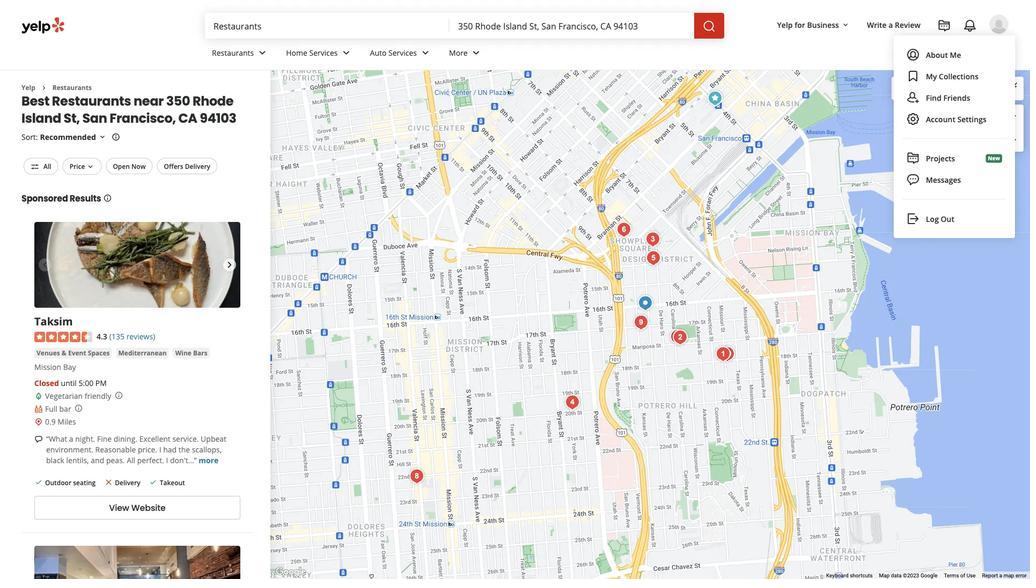 Task type: vqa. For each thing, say whether or not it's contained in the screenshot.
10:00 at the top
no



Task type: describe. For each thing, give the bounding box(es) containing it.
about me
[[927, 50, 962, 60]]

account
[[927, 114, 956, 124]]

offers delivery
[[164, 162, 211, 171]]

24 profile v2 image
[[907, 48, 920, 61]]

miles
[[58, 417, 76, 427]]

more
[[449, 48, 468, 58]]

dining.
[[114, 434, 137, 445]]

peas.
[[106, 456, 125, 466]]

report
[[983, 573, 999, 580]]

google
[[921, 573, 938, 580]]

open now
[[113, 162, 146, 171]]

4.3 link
[[97, 331, 107, 342]]

service.
[[173, 434, 199, 445]]

24 chevron down v2 image for more
[[470, 46, 483, 59]]

search image
[[703, 20, 716, 33]]

more link
[[441, 39, 492, 70]]

environment.
[[46, 445, 93, 455]]

terms
[[945, 573, 960, 580]]

yelp link
[[21, 83, 35, 92]]

projects image
[[939, 19, 951, 32]]

yelp for yelp link
[[21, 83, 35, 92]]

venues & event spaces button
[[34, 348, 112, 359]]

16 chevron down v2 image
[[86, 163, 95, 171]]

services for home services
[[310, 48, 338, 58]]

log
[[927, 214, 940, 224]]

auto services link
[[362, 39, 441, 70]]

don't…"
[[170, 456, 197, 466]]

zoom in image
[[1006, 110, 1019, 122]]

messages
[[927, 175, 962, 185]]

account settings
[[927, 114, 987, 124]]

0 horizontal spatial restaurants link
[[53, 83, 92, 92]]

yelp for business
[[778, 20, 840, 30]]

dumpling time image
[[643, 229, 664, 250]]

buena vida cantina image
[[638, 50, 660, 71]]

report a map error
[[983, 573, 1028, 580]]

home
[[286, 48, 308, 58]]

find friends link
[[903, 87, 1007, 108]]

recommended button
[[40, 132, 107, 142]]

map region
[[149, 0, 1031, 580]]

rhode
[[193, 92, 234, 110]]

0 vertical spatial restaurants link
[[204, 39, 278, 70]]

16 chevron down v2 image for recommended
[[98, 133, 107, 142]]

search
[[914, 84, 938, 94]]

business
[[808, 20, 840, 30]]

0.9 miles
[[45, 417, 76, 427]]

16 full bar v2 image
[[34, 405, 43, 414]]

collections
[[940, 71, 979, 81]]

wine
[[175, 349, 192, 358]]

bars
[[193, 349, 208, 358]]

google image
[[273, 566, 309, 580]]

bottega image
[[406, 466, 428, 488]]

account settings link
[[903, 108, 1007, 130]]

vegetarian
[[45, 391, 83, 402]]

next level burger image
[[631, 312, 652, 334]]

venues & event spaces
[[37, 349, 110, 358]]

results
[[70, 192, 101, 204]]

mission bay
[[34, 362, 76, 372]]

24 chevron down v2 image for restaurants
[[256, 46, 269, 59]]

view
[[109, 503, 129, 515]]

island
[[21, 109, 61, 127]]

delivery inside 'button'
[[185, 162, 211, 171]]

lost resort image
[[562, 392, 584, 414]]

as
[[940, 84, 947, 94]]

more link
[[199, 456, 219, 466]]

zoom out image
[[1006, 133, 1019, 146]]

sponsored
[[21, 192, 68, 204]]

yelp for yelp for business
[[778, 20, 793, 30]]

terms of use
[[945, 573, 976, 580]]

next image
[[223, 259, 236, 272]]

closed until 5:00 pm
[[34, 379, 107, 389]]

16 info v2 image
[[103, 194, 112, 203]]

16 marker v2 image
[[34, 418, 43, 427]]

projects
[[927, 153, 956, 163]]

spaces
[[88, 349, 110, 358]]

upbeat
[[201, 434, 227, 445]]

wine bars
[[175, 349, 208, 358]]

my collections
[[927, 71, 979, 81]]

restaurants inside business categories element
[[212, 48, 254, 58]]

16 checkmark v2 image for outdoor seating
[[34, 479, 43, 487]]

report a map error link
[[983, 573, 1028, 580]]

1 slideshow element from the top
[[34, 222, 241, 308]]

settings
[[958, 114, 987, 124]]

(135 reviews) link
[[109, 331, 155, 342]]

24 project v2 image
[[907, 152, 920, 165]]

outdoor seating
[[45, 479, 96, 488]]

user actions element
[[769, 13, 1024, 79]]

keyboard shortcuts
[[827, 573, 873, 580]]

none field near
[[459, 20, 686, 32]]

a for report
[[1000, 573, 1003, 580]]

offers
[[164, 162, 183, 171]]

map data ©2023 google
[[880, 573, 938, 580]]

my
[[927, 71, 938, 81]]

best
[[21, 92, 49, 110]]

24 chevron down v2 image for home services
[[340, 46, 353, 59]]

filters group
[[21, 158, 220, 175]]

16 checkmark v2 image for takeout
[[149, 479, 158, 487]]

about me link
[[901, 44, 1009, 66]]

0 horizontal spatial delivery
[[115, 479, 140, 488]]

wine bars link
[[173, 348, 210, 359]]

collapse map image
[[1006, 82, 1019, 94]]

2 slideshow element from the top
[[34, 547, 241, 580]]

recommended
[[40, 132, 96, 142]]

business categories element
[[204, 39, 1009, 70]]

vegetarian friendly
[[45, 391, 111, 402]]

error
[[1016, 573, 1028, 580]]

mediterranean
[[118, 349, 167, 358]]

black
[[46, 456, 64, 466]]

16 info v2 image
[[112, 133, 120, 142]]

open
[[113, 162, 130, 171]]

search as map moves
[[914, 84, 990, 94]]



Task type: locate. For each thing, give the bounding box(es) containing it.
24 chevron down v2 image right auto services
[[419, 46, 432, 59]]

0 horizontal spatial none field
[[214, 20, 441, 32]]

1 horizontal spatial 16 checkmark v2 image
[[149, 479, 158, 487]]

2 24 chevron down v2 image from the left
[[419, 46, 432, 59]]

0 vertical spatial a
[[889, 20, 894, 30]]

home services link
[[278, 39, 362, 70]]

1 horizontal spatial a
[[889, 20, 894, 30]]

24 chevron down v2 image inside home services link
[[340, 46, 353, 59]]

0 vertical spatial yelp
[[778, 20, 793, 30]]

for
[[795, 20, 806, 30]]

bob b. image
[[990, 14, 1009, 34]]

bay
[[63, 362, 76, 372]]

venues & event spaces link
[[34, 348, 112, 359]]

all inside button
[[43, 162, 51, 171]]

1 16 checkmark v2 image from the left
[[34, 479, 43, 487]]

1 vertical spatial a
[[69, 434, 73, 445]]

16 filter v2 image
[[31, 163, 39, 171]]

info icon image
[[115, 392, 123, 400], [115, 392, 123, 400], [74, 405, 83, 413], [74, 405, 83, 413]]

services right home
[[310, 48, 338, 58]]

24 chevron down v2 image for auto services
[[419, 46, 432, 59]]

view website
[[109, 503, 166, 515]]

94103
[[200, 109, 237, 127]]

1 24 chevron down v2 image from the left
[[256, 46, 269, 59]]

about
[[927, 50, 949, 60]]

0 vertical spatial delivery
[[185, 162, 211, 171]]

1 horizontal spatial services
[[389, 48, 417, 58]]

notifications image
[[964, 19, 977, 32]]

a right write
[[889, 20, 894, 30]]

1 horizontal spatial none field
[[459, 20, 686, 32]]

0 horizontal spatial a
[[69, 434, 73, 445]]

reviews)
[[127, 332, 155, 342]]

2 24 chevron down v2 image from the left
[[470, 46, 483, 59]]

slideshow element
[[34, 222, 241, 308], [34, 547, 241, 580]]

all inside "what a night. fine dining. excellent service. upbeat environment. reasonable price. i had the scallops, black lentils, and peas. all perfect. i don't…"
[[127, 456, 135, 466]]

services inside home services link
[[310, 48, 338, 58]]

wine bars button
[[173, 348, 210, 359]]

(135
[[109, 332, 125, 342]]

chez maman east image
[[713, 344, 735, 365]]

1 horizontal spatial restaurants link
[[204, 39, 278, 70]]

pm
[[95, 379, 107, 389]]

louie's original image
[[670, 327, 692, 349]]

16 close v2 image
[[104, 479, 113, 487]]

all
[[43, 162, 51, 171], [127, 456, 135, 466]]

i left had
[[159, 445, 161, 455]]

0 horizontal spatial i
[[159, 445, 161, 455]]

website
[[131, 503, 166, 515]]

16 chevron down v2 image inside "recommended" 'dropdown button'
[[98, 133, 107, 142]]

16 chevron down v2 image right business
[[842, 21, 850, 29]]

24 chevron down v2 image
[[256, 46, 269, 59], [419, 46, 432, 59]]

1 vertical spatial all
[[127, 456, 135, 466]]

0 horizontal spatial 16 chevron down v2 image
[[98, 133, 107, 142]]

group
[[1001, 105, 1024, 152]]

1 horizontal spatial 24 chevron down v2 image
[[419, 46, 432, 59]]

reasonable
[[95, 445, 136, 455]]

restaurants inside best restaurants near 350 rhode island st, san francisco, ca 94103
[[52, 92, 131, 110]]

1 vertical spatial i
[[166, 456, 168, 466]]

24 chevron down v2 image left home
[[256, 46, 269, 59]]

1 vertical spatial delivery
[[115, 479, 140, 488]]

now
[[132, 162, 146, 171]]

1 24 chevron down v2 image from the left
[[340, 46, 353, 59]]

all right peas.
[[127, 456, 135, 466]]

restaurants up "recommended" 'dropdown button'
[[52, 92, 131, 110]]

view website link
[[34, 497, 241, 520]]

16 chevron down v2 image left 16 info v2 icon at top
[[98, 133, 107, 142]]

map for error
[[1004, 573, 1015, 580]]

2 16 checkmark v2 image from the left
[[149, 479, 158, 487]]

auto services
[[370, 48, 417, 58]]

1 vertical spatial yelp
[[21, 83, 35, 92]]

16 chevron down v2 image for yelp for business
[[842, 21, 850, 29]]

delivery right the offers
[[185, 162, 211, 171]]

delivery right 16 close v2 image
[[115, 479, 140, 488]]

24 log out v2 image
[[907, 213, 920, 226]]

seating
[[73, 479, 96, 488]]

restaurants right 16 chevron right v2 image on the left of page
[[53, 83, 92, 92]]

0 vertical spatial slideshow element
[[34, 222, 241, 308]]

24 add friend v2 image
[[907, 91, 920, 104]]

yelp left for
[[778, 20, 793, 30]]

friends
[[944, 93, 971, 103]]

Near text field
[[459, 20, 686, 32]]

1 horizontal spatial yelp
[[778, 20, 793, 30]]

services right auto
[[389, 48, 417, 58]]

0 horizontal spatial map
[[949, 84, 965, 94]]

venues
[[37, 349, 60, 358]]

keyboard shortcuts button
[[827, 573, 873, 580]]

event
[[68, 349, 86, 358]]

i down had
[[166, 456, 168, 466]]

map
[[880, 573, 890, 580]]

terms of use link
[[945, 573, 976, 580]]

1 horizontal spatial delivery
[[185, 162, 211, 171]]

1 vertical spatial map
[[1004, 573, 1015, 580]]

none field up business categories element
[[459, 20, 686, 32]]

log out
[[927, 214, 955, 224]]

write a review
[[868, 20, 921, 30]]

find
[[927, 93, 942, 103]]

open now button
[[106, 158, 153, 174]]

16 chevron right v2 image
[[40, 84, 48, 92]]

(135 reviews)
[[109, 332, 155, 342]]

la connessa image
[[667, 327, 689, 348]]

1 vertical spatial 16 chevron down v2 image
[[98, 133, 107, 142]]

0 horizontal spatial all
[[43, 162, 51, 171]]

yelp left 16 chevron right v2 image on the left of page
[[21, 83, 35, 92]]

shortcuts
[[851, 573, 873, 580]]

0 horizontal spatial yelp
[[21, 83, 35, 92]]

1 horizontal spatial 16 chevron down v2 image
[[842, 21, 850, 29]]

None search field
[[205, 13, 727, 39]]

write a review link
[[863, 15, 926, 34]]

san
[[82, 109, 107, 127]]

previous image
[[39, 259, 52, 272]]

1 none field from the left
[[214, 20, 441, 32]]

4.3 star rating image
[[34, 332, 92, 343]]

price
[[70, 162, 85, 171]]

francisco,
[[110, 109, 176, 127]]

24 collections v2 image
[[907, 70, 920, 83]]

Find text field
[[214, 20, 441, 32]]

a up environment.
[[69, 434, 73, 445]]

1 vertical spatial slideshow element
[[34, 547, 241, 580]]

full bar
[[45, 404, 71, 415]]

perfect.
[[137, 456, 164, 466]]

and
[[91, 456, 104, 466]]

parker potrero image
[[717, 344, 739, 365]]

None field
[[214, 20, 441, 32], [459, 20, 686, 32]]

a for "what
[[69, 434, 73, 445]]

taksim image
[[705, 88, 726, 109]]

2 vertical spatial a
[[1000, 573, 1003, 580]]

all right 16 filter v2 image
[[43, 162, 51, 171]]

2 services from the left
[[389, 48, 417, 58]]

0 horizontal spatial services
[[310, 48, 338, 58]]

none field up home services link
[[214, 20, 441, 32]]

none field find
[[214, 20, 441, 32]]

map for moves
[[949, 84, 965, 94]]

friendly
[[85, 391, 111, 402]]

16 chevron down v2 image inside the yelp for business button
[[842, 21, 850, 29]]

messages link
[[901, 169, 1009, 191]]

hardwood bar & smokery image
[[614, 219, 635, 241]]

16 checkmark v2 image left outdoor
[[34, 479, 43, 487]]

24 chevron down v2 image right the more
[[470, 46, 483, 59]]

24 settings v2 image
[[907, 113, 920, 126]]

restaurants up rhode
[[212, 48, 254, 58]]

0 vertical spatial i
[[159, 445, 161, 455]]

me
[[951, 50, 962, 60]]

a for write
[[889, 20, 894, 30]]

1 horizontal spatial i
[[166, 456, 168, 466]]

sort:
[[21, 132, 38, 142]]

0 vertical spatial 16 chevron down v2 image
[[842, 21, 850, 29]]

24 chevron down v2 image
[[340, 46, 353, 59], [470, 46, 483, 59]]

a right report
[[1000, 573, 1003, 580]]

lentils,
[[66, 456, 89, 466]]

more
[[199, 456, 219, 466]]

2 none field from the left
[[459, 20, 686, 32]]

home services
[[286, 48, 338, 58]]

services
[[310, 48, 338, 58], [389, 48, 417, 58]]

find friends
[[927, 93, 971, 103]]

taksim link
[[34, 314, 73, 329]]

0 horizontal spatial 24 chevron down v2 image
[[340, 46, 353, 59]]

1 horizontal spatial all
[[127, 456, 135, 466]]

data
[[892, 573, 902, 580]]

out
[[942, 214, 955, 224]]

outdoor
[[45, 479, 71, 488]]

1 horizontal spatial map
[[1004, 573, 1015, 580]]

&
[[62, 349, 66, 358]]

mediterranean button
[[116, 348, 169, 359]]

"what a night. fine dining. excellent service. upbeat environment. reasonable price. i had the scallops, black lentils, and peas. all perfect. i don't…"
[[46, 434, 227, 466]]

new
[[989, 155, 1001, 162]]

yelp inside button
[[778, 20, 793, 30]]

16 speech v2 image
[[34, 436, 43, 444]]

best restaurants near 350 rhode island st, san francisco, ca 94103
[[21, 92, 237, 127]]

0 vertical spatial all
[[43, 162, 51, 171]]

1 horizontal spatial 24 chevron down v2 image
[[470, 46, 483, 59]]

24 message v2 image
[[907, 173, 920, 186]]

night.
[[75, 434, 95, 445]]

24 chevron down v2 image inside auto services link
[[419, 46, 432, 59]]

write
[[868, 20, 887, 30]]

closed
[[34, 379, 59, 389]]

4.3
[[97, 332, 107, 342]]

1 services from the left
[[310, 48, 338, 58]]

24 chevron down v2 image inside more link
[[470, 46, 483, 59]]

rosemary & pine image
[[643, 248, 665, 269]]

excellent
[[139, 434, 171, 445]]

st,
[[64, 109, 80, 127]]

1 vertical spatial restaurants link
[[53, 83, 92, 92]]

16 vegetarian v2 image
[[34, 392, 43, 401]]

0 horizontal spatial 16 checkmark v2 image
[[34, 479, 43, 487]]

services inside auto services link
[[389, 48, 417, 58]]

services for auto services
[[389, 48, 417, 58]]

24 chevron down v2 image left auto
[[340, 46, 353, 59]]

restaurants
[[212, 48, 254, 58], [53, 83, 92, 92], [52, 92, 131, 110]]

delivery
[[185, 162, 211, 171], [115, 479, 140, 488]]

auto
[[370, 48, 387, 58]]

0 vertical spatial map
[[949, 84, 965, 94]]

yelp
[[778, 20, 793, 30], [21, 83, 35, 92]]

bar
[[59, 404, 71, 415]]

keyboard
[[827, 573, 849, 580]]

16 checkmark v2 image
[[34, 479, 43, 487], [149, 479, 158, 487]]

0 horizontal spatial 24 chevron down v2 image
[[256, 46, 269, 59]]

5:00
[[79, 379, 94, 389]]

16 checkmark v2 image left takeout
[[149, 479, 158, 487]]

review
[[896, 20, 921, 30]]

2 horizontal spatial a
[[1000, 573, 1003, 580]]

price.
[[138, 445, 157, 455]]

a inside "what a night. fine dining. excellent service. upbeat environment. reasonable price. i had the scallops, black lentils, and peas. all perfect. i don't…"
[[69, 434, 73, 445]]

16 chevron down v2 image
[[842, 21, 850, 29], [98, 133, 107, 142]]



